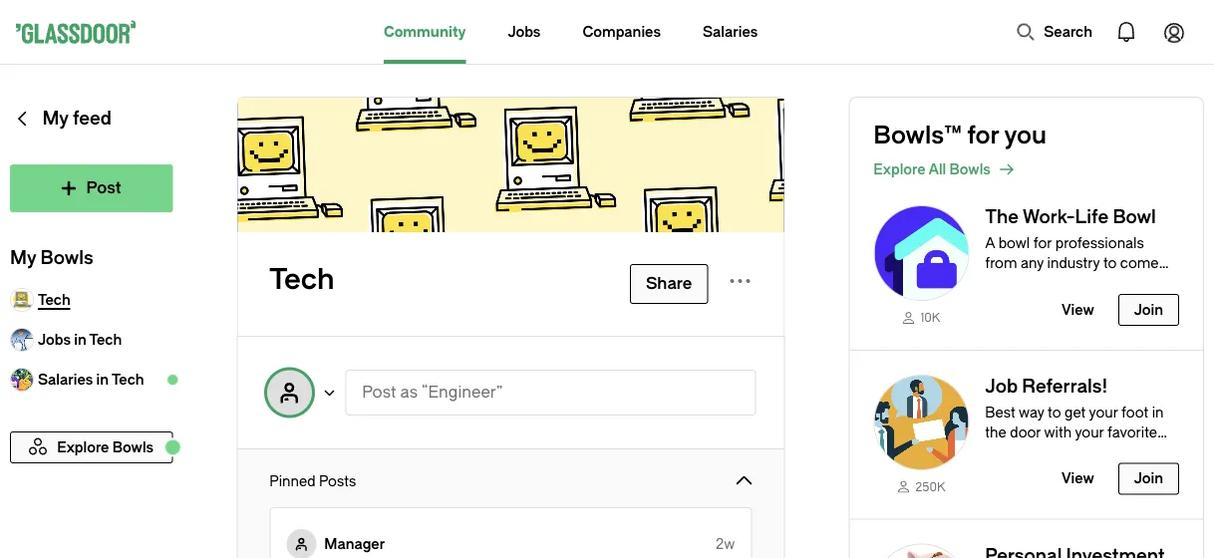 Task type: describe. For each thing, give the bounding box(es) containing it.
posts
[[319, 473, 356, 489]]

salaries in tech link
[[10, 360, 173, 400]]

companies link
[[583, 0, 661, 64]]

work-
[[1023, 207, 1075, 228]]

explore
[[874, 161, 926, 177]]

the work-life bowl
[[985, 207, 1156, 228]]

bowls™
[[874, 122, 962, 150]]

explore all bowls
[[874, 161, 991, 177]]

0 vertical spatial toogle identity image
[[266, 369, 313, 417]]

tech for jobs in tech
[[89, 331, 122, 348]]

salaries for salaries
[[703, 23, 758, 40]]

10k link
[[874, 309, 969, 326]]

pinned posts
[[269, 473, 356, 489]]

bowls inside "link"
[[950, 161, 991, 177]]

feed
[[73, 108, 112, 129]]

life
[[1075, 207, 1109, 228]]

job referrals!
[[985, 376, 1108, 397]]

pinned
[[269, 473, 316, 489]]

250k link
[[874, 478, 969, 495]]

bowl
[[1113, 207, 1156, 228]]

"engineer"
[[421, 383, 503, 402]]

referrals!
[[1022, 376, 1108, 397]]

community
[[384, 23, 466, 40]]

all
[[929, 161, 946, 177]]

post as "engineer" button
[[345, 370, 756, 416]]

my feed
[[42, 108, 112, 129]]

image for bowl image for job referrals!
[[874, 375, 969, 470]]

search button
[[1006, 12, 1103, 52]]

jobs for jobs in tech
[[38, 331, 71, 348]]

jobs in tech
[[38, 331, 122, 348]]

explore all bowls link
[[874, 158, 1203, 181]]

my for my feed
[[42, 108, 68, 129]]

the
[[985, 207, 1019, 228]]

my feed link
[[10, 97, 173, 164]]

manager
[[324, 536, 385, 552]]



Task type: vqa. For each thing, say whether or not it's contained in the screenshot.
Jobs in Tech
yes



Task type: locate. For each thing, give the bounding box(es) containing it.
toogle identity image up pinned
[[266, 369, 313, 417]]

1 vertical spatial tech
[[89, 331, 122, 348]]

salaries link
[[703, 0, 758, 64]]

0 vertical spatial tech
[[269, 263, 335, 297]]

2w
[[716, 536, 735, 552]]

1 vertical spatial in
[[96, 371, 109, 388]]

0 vertical spatial bowls
[[950, 161, 991, 177]]

1 vertical spatial toogle identity image
[[286, 529, 316, 558]]

image for bowl image for the work-life bowl
[[874, 205, 969, 301]]

1 horizontal spatial in
[[96, 371, 109, 388]]

0 horizontal spatial jobs
[[38, 331, 71, 348]]

my bowls
[[10, 248, 93, 269]]

1 horizontal spatial bowls
[[950, 161, 991, 177]]

1 vertical spatial jobs
[[38, 331, 71, 348]]

0 horizontal spatial bowls
[[40, 248, 93, 269]]

jobs left "companies"
[[508, 23, 541, 40]]

0 horizontal spatial salaries
[[38, 371, 93, 388]]

1 vertical spatial my
[[10, 248, 36, 269]]

bowls™ for you
[[874, 122, 1047, 150]]

1 horizontal spatial jobs
[[508, 23, 541, 40]]

in down the jobs in tech link
[[96, 371, 109, 388]]

1 horizontal spatial my
[[42, 108, 68, 129]]

tech
[[269, 263, 335, 297], [89, 331, 122, 348], [112, 371, 144, 388]]

0 vertical spatial image for bowl image
[[874, 205, 969, 301]]

salaries
[[703, 23, 758, 40], [38, 371, 93, 388]]

in for jobs
[[74, 331, 86, 348]]

image for bowl image up the 250k link
[[874, 375, 969, 470]]

in for salaries
[[96, 371, 109, 388]]

job
[[985, 376, 1018, 397]]

10k
[[921, 311, 940, 325]]

tech for salaries in tech
[[112, 371, 144, 388]]

0 vertical spatial in
[[74, 331, 86, 348]]

bowls up jobs in tech on the bottom left of the page
[[40, 248, 93, 269]]

jobs up salaries in tech
[[38, 331, 71, 348]]

for
[[967, 122, 999, 150]]

2 image for bowl image from the top
[[874, 375, 969, 470]]

in
[[74, 331, 86, 348], [96, 371, 109, 388]]

salaries in tech
[[38, 371, 144, 388]]

2 vertical spatial tech
[[112, 371, 144, 388]]

search
[[1044, 23, 1093, 40]]

you
[[1004, 122, 1047, 150]]

toogle identity image
[[266, 369, 313, 417], [286, 529, 316, 558]]

1 horizontal spatial salaries
[[703, 23, 758, 40]]

1 vertical spatial bowls
[[40, 248, 93, 269]]

as
[[400, 383, 418, 402]]

bowls right the all
[[950, 161, 991, 177]]

my for my bowls
[[10, 248, 36, 269]]

jobs link
[[508, 0, 541, 64]]

0 vertical spatial my
[[42, 108, 68, 129]]

0 horizontal spatial my
[[10, 248, 36, 269]]

salaries for salaries in tech
[[38, 371, 93, 388]]

0 vertical spatial salaries
[[703, 23, 758, 40]]

jobs in tech link
[[10, 320, 173, 360]]

image for bowl image up 10k link
[[874, 205, 969, 301]]

0 vertical spatial jobs
[[508, 23, 541, 40]]

jobs for jobs
[[508, 23, 541, 40]]

post
[[362, 383, 396, 402]]

my
[[42, 108, 68, 129], [10, 248, 36, 269]]

post as "engineer"
[[362, 383, 503, 402]]

0 horizontal spatial in
[[74, 331, 86, 348]]

companies
[[583, 23, 661, 40]]

1 image for bowl image from the top
[[874, 205, 969, 301]]

in up salaries in tech
[[74, 331, 86, 348]]

toogle identity image left manager
[[286, 529, 316, 558]]

1 vertical spatial salaries
[[38, 371, 93, 388]]

bowls
[[950, 161, 991, 177], [40, 248, 93, 269]]

250k
[[915, 480, 945, 494]]

jobs
[[508, 23, 541, 40], [38, 331, 71, 348]]

community link
[[384, 0, 466, 64]]

image for bowl image
[[874, 205, 969, 301], [874, 375, 969, 470]]

1 vertical spatial image for bowl image
[[874, 375, 969, 470]]



